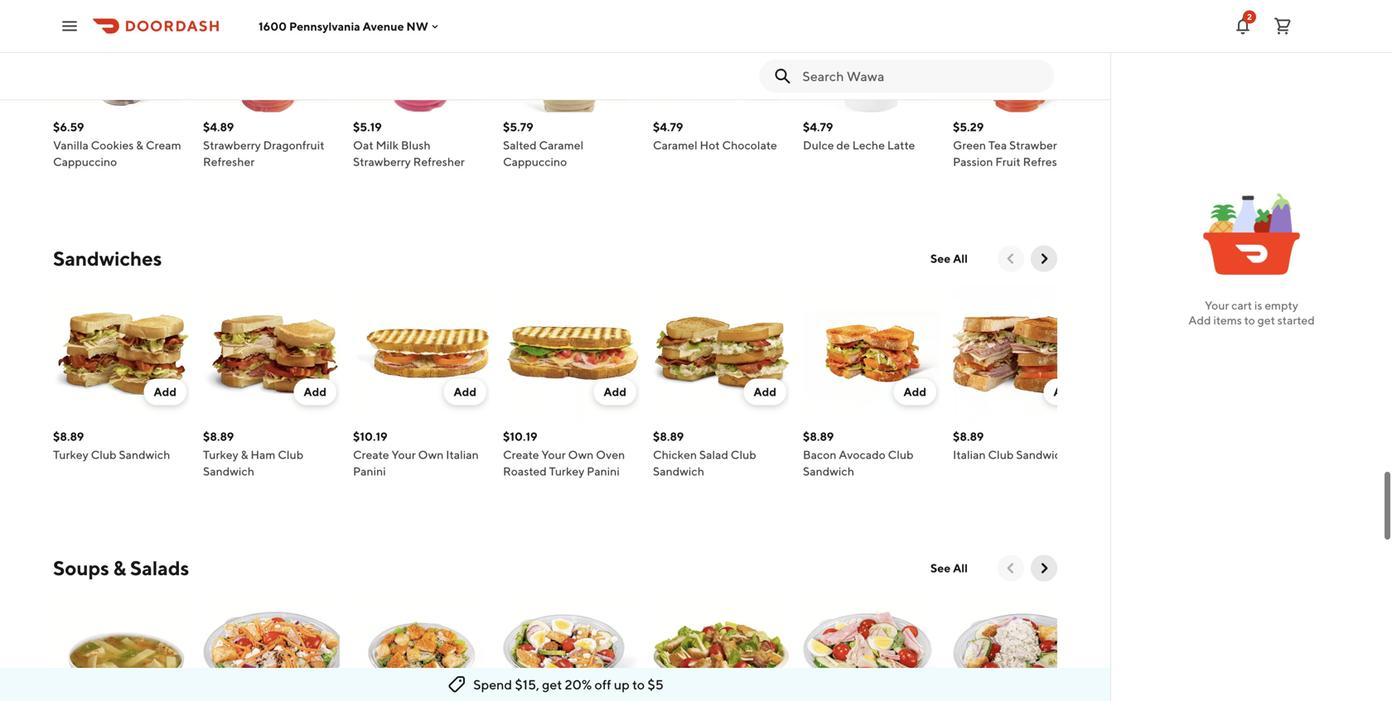 Task type: locate. For each thing, give the bounding box(es) containing it.
blush
[[401, 138, 431, 152]]

5 $8.89 from the left
[[953, 430, 984, 444]]

2 horizontal spatial refresher
[[1023, 155, 1075, 169]]

2 horizontal spatial strawberry
[[1009, 138, 1067, 152]]

1 club from the left
[[91, 448, 117, 462]]

1 horizontal spatial to
[[1244, 314, 1255, 327]]

0 horizontal spatial caramel
[[539, 138, 584, 152]]

crispy chicken blt salad with one green image
[[653, 595, 790, 702]]

3 refresher from the left
[[1023, 155, 1075, 169]]

2 own from the left
[[568, 448, 594, 462]]

5 club from the left
[[988, 448, 1014, 462]]

to right up
[[632, 678, 645, 693]]

$4.79
[[653, 120, 683, 134], [803, 120, 833, 134]]

$8.89 italian club sandwich
[[953, 430, 1068, 462]]

get down is
[[1258, 314, 1275, 327]]

nw
[[406, 19, 428, 33]]

3 $8.89 from the left
[[653, 430, 684, 444]]

2 see from the top
[[931, 562, 951, 576]]

$4.89 strawberry dragonfruit refresher
[[203, 120, 324, 169]]

fruit
[[996, 155, 1021, 169]]

$10.19
[[353, 430, 388, 444], [503, 430, 538, 444]]

next button of carousel image
[[1036, 251, 1053, 267]]

chicken noodle soup image
[[53, 595, 190, 702]]

1 horizontal spatial your
[[542, 448, 566, 462]]

$8.89 inside $8.89 chicken salad club sandwich
[[653, 430, 684, 444]]

& inside $8.89 turkey & ham club sandwich
[[241, 448, 248, 462]]

is
[[1255, 299, 1263, 312]]

1 horizontal spatial turkey
[[203, 448, 238, 462]]

2 caramel from the left
[[653, 138, 698, 152]]

1 see from the top
[[931, 252, 951, 266]]

cappuccino down salted at the left top of the page
[[503, 155, 567, 169]]

& right the soups
[[113, 557, 126, 581]]

latte
[[887, 138, 915, 152]]

$4.79 for $4.79 caramel hot chocolate
[[653, 120, 683, 134]]

turkey club sandwich image
[[53, 286, 190, 422]]

4 club from the left
[[888, 448, 914, 462]]

$8.89 turkey & ham club sandwich
[[203, 430, 304, 479]]

$8.89 for $8.89 turkey club sandwich
[[53, 430, 84, 444]]

$8.89
[[53, 430, 84, 444], [203, 430, 234, 444], [653, 430, 684, 444], [803, 430, 834, 444], [953, 430, 984, 444]]

dulce de leche latte image
[[803, 0, 940, 112]]

1600 pennsylvania avenue nw button
[[259, 19, 442, 33]]

& left cream
[[136, 138, 143, 152]]

$8.89 bacon avocado club sandwich
[[803, 430, 914, 479]]

1 refresher from the left
[[203, 155, 255, 169]]

add for $8.89 bacon avocado club sandwich
[[904, 385, 927, 399]]

1 horizontal spatial get
[[1258, 314, 1275, 327]]

see all
[[931, 252, 968, 266], [931, 562, 968, 576]]

empty
[[1265, 299, 1299, 312]]

2 italian from the left
[[953, 448, 986, 462]]

1 vertical spatial to
[[632, 678, 645, 693]]

1 horizontal spatial own
[[568, 448, 594, 462]]

strawberry down the milk in the top left of the page
[[353, 155, 411, 169]]

cappuccino
[[53, 155, 117, 169], [503, 155, 567, 169]]

1 caramel from the left
[[539, 138, 584, 152]]

$5.29 green tea strawberry passion fruit refresher
[[953, 120, 1075, 169]]

$8.89 inside $8.89 turkey & ham club sandwich
[[203, 430, 234, 444]]

1 see all from the top
[[931, 252, 968, 266]]

strawberry up fruit
[[1009, 138, 1067, 152]]

2 see all from the top
[[931, 562, 968, 576]]

vanilla
[[53, 138, 89, 152]]

leche
[[852, 138, 885, 152]]

cappuccino inside $5.79 salted caramel cappuccino
[[503, 155, 567, 169]]

0 horizontal spatial $4.79
[[653, 120, 683, 134]]

custom salad with one green image
[[203, 595, 340, 702]]

$10.19 inside $10.19 create your own italian panini
[[353, 430, 388, 444]]

0 horizontal spatial strawberry
[[203, 138, 261, 152]]

0 horizontal spatial panini
[[353, 465, 386, 479]]

salted caramel cappuccino image
[[503, 0, 640, 112]]

1 all from the top
[[953, 252, 968, 266]]

$8.89 for $8.89 turkey & ham club sandwich
[[203, 430, 234, 444]]

1 vertical spatial previous button of carousel image
[[1003, 561, 1019, 577]]

add for $5.29 green tea strawberry passion fruit refresher
[[1054, 75, 1077, 89]]

your
[[1205, 299, 1229, 312], [392, 448, 416, 462], [542, 448, 566, 462]]

0 horizontal spatial italian
[[446, 448, 479, 462]]

$8.89 inside the $8.89 bacon avocado club sandwich
[[803, 430, 834, 444]]

turkey inside $8.89 turkey & ham club sandwich
[[203, 448, 238, 462]]

refresher
[[203, 155, 255, 169], [413, 155, 465, 169], [1023, 155, 1075, 169]]

get
[[1258, 314, 1275, 327], [542, 678, 562, 693]]

1 horizontal spatial italian
[[953, 448, 986, 462]]

refresher down '$4.89'
[[203, 155, 255, 169]]

2 see all link from the top
[[921, 556, 978, 582]]

own for italian
[[418, 448, 444, 462]]

panini inside $10.19 create your own oven roasted turkey panini
[[587, 465, 620, 479]]

create inside $10.19 create your own oven roasted turkey panini
[[503, 448, 539, 462]]

1 see all link from the top
[[921, 246, 978, 272]]

spend
[[473, 678, 512, 693]]

$8.89 inside $8.89 turkey club sandwich
[[53, 430, 84, 444]]

0 vertical spatial get
[[1258, 314, 1275, 327]]

$4.79 inside $4.79 caramel hot chocolate
[[653, 120, 683, 134]]

$5.19 oat milk blush strawberry refresher
[[353, 120, 465, 169]]

0 vertical spatial all
[[953, 252, 968, 266]]

0 horizontal spatial get
[[542, 678, 562, 693]]

refresher down blush
[[413, 155, 465, 169]]

italian
[[446, 448, 479, 462], [953, 448, 986, 462]]

own
[[418, 448, 444, 462], [568, 448, 594, 462]]

2 all from the top
[[953, 562, 968, 576]]

4 $8.89 from the left
[[803, 430, 834, 444]]

2
[[1247, 12, 1252, 22]]

0 items, open order cart image
[[1273, 16, 1293, 36]]

2 horizontal spatial turkey
[[549, 465, 585, 479]]

0 horizontal spatial $10.19
[[353, 430, 388, 444]]

0 horizontal spatial refresher
[[203, 155, 255, 169]]

2 $8.89 from the left
[[203, 430, 234, 444]]

2 previous button of carousel image from the top
[[1003, 561, 1019, 577]]

1 italian from the left
[[446, 448, 479, 462]]

1 vertical spatial see all link
[[921, 556, 978, 582]]

1 $8.89 from the left
[[53, 430, 84, 444]]

1 horizontal spatial caramel
[[653, 138, 698, 152]]

to down cart on the top of the page
[[1244, 314, 1255, 327]]

1 horizontal spatial panini
[[587, 465, 620, 479]]

1 vertical spatial &
[[241, 448, 248, 462]]

add button
[[744, 69, 786, 96], [744, 69, 786, 96], [1044, 69, 1086, 96], [1044, 69, 1086, 96], [144, 379, 186, 406], [144, 379, 186, 406], [294, 379, 336, 406], [294, 379, 336, 406], [444, 379, 486, 406], [444, 379, 486, 406], [594, 379, 636, 406], [594, 379, 636, 406], [744, 379, 786, 406], [744, 379, 786, 406], [894, 379, 936, 406], [894, 379, 936, 406], [1044, 379, 1086, 406], [1044, 379, 1086, 406]]

sandwich inside the $8.89 bacon avocado club sandwich
[[803, 465, 854, 479]]

0 vertical spatial see all link
[[921, 246, 978, 272]]

2 club from the left
[[278, 448, 304, 462]]

1 horizontal spatial $10.19
[[503, 430, 538, 444]]

panini
[[353, 465, 386, 479], [587, 465, 620, 479]]

0 horizontal spatial create
[[353, 448, 389, 462]]

1 vertical spatial all
[[953, 562, 968, 576]]

add for $8.89 italian club sandwich
[[1054, 385, 1077, 399]]

avenue
[[363, 19, 404, 33]]

create for roasted
[[503, 448, 539, 462]]

sandwich
[[119, 448, 170, 462], [1016, 448, 1068, 462], [203, 465, 254, 479], [653, 465, 704, 479], [803, 465, 854, 479]]

3 club from the left
[[731, 448, 756, 462]]

create inside $10.19 create your own italian panini
[[353, 448, 389, 462]]

strawberry dragonfruit refresher image
[[203, 0, 340, 112]]

oat
[[353, 138, 374, 152]]

2 $10.19 from the left
[[503, 430, 538, 444]]

cappuccino inside $6.59 vanilla cookies & cream cappuccino
[[53, 155, 117, 169]]

turkey inside $8.89 turkey club sandwich
[[53, 448, 88, 462]]

1 vertical spatial see all
[[931, 562, 968, 576]]

0 horizontal spatial to
[[632, 678, 645, 693]]

strawberry inside $4.89 strawberry dragonfruit refresher
[[203, 138, 261, 152]]

0 vertical spatial to
[[1244, 314, 1255, 327]]

1 $4.79 from the left
[[653, 120, 683, 134]]

previous button of carousel image left next button of carousel image at the bottom
[[1003, 561, 1019, 577]]

1 $10.19 from the left
[[353, 430, 388, 444]]

1 previous button of carousel image from the top
[[1003, 251, 1019, 267]]

your inside $10.19 create your own oven roasted turkey panini
[[542, 448, 566, 462]]

see all link
[[921, 246, 978, 272], [921, 556, 978, 582]]

started
[[1278, 314, 1315, 327]]

previous button of carousel image left next button of carousel icon
[[1003, 251, 1019, 267]]

2 horizontal spatial &
[[241, 448, 248, 462]]

freshly made garden salad image
[[503, 595, 640, 702]]

roasted
[[503, 465, 547, 479]]

panini inside $10.19 create your own italian panini
[[353, 465, 386, 479]]

strawberry inside the '$5.29 green tea strawberry passion fruit refresher'
[[1009, 138, 1067, 152]]

caramel left hot
[[653, 138, 698, 152]]

cappuccino down the vanilla
[[53, 155, 117, 169]]

caramel inside $4.79 caramel hot chocolate
[[653, 138, 698, 152]]

1600
[[259, 19, 287, 33]]

bacon
[[803, 448, 837, 462]]

italian inside $8.89 italian club sandwich
[[953, 448, 986, 462]]

club
[[91, 448, 117, 462], [278, 448, 304, 462], [731, 448, 756, 462], [888, 448, 914, 462], [988, 448, 1014, 462]]

0 vertical spatial previous button of carousel image
[[1003, 251, 1019, 267]]

your inside $10.19 create your own italian panini
[[392, 448, 416, 462]]

1 create from the left
[[353, 448, 389, 462]]

2 refresher from the left
[[413, 155, 465, 169]]

0 horizontal spatial cappuccino
[[53, 155, 117, 169]]

avocado
[[839, 448, 886, 462]]

$6.59
[[53, 120, 84, 134]]

0 horizontal spatial own
[[418, 448, 444, 462]]

club inside $8.89 turkey & ham club sandwich
[[278, 448, 304, 462]]

refresher right fruit
[[1023, 155, 1075, 169]]

sandwich inside $8.89 chicken salad club sandwich
[[653, 465, 704, 479]]

2 cappuccino from the left
[[503, 155, 567, 169]]

refresher inside the '$5.29 green tea strawberry passion fruit refresher'
[[1023, 155, 1075, 169]]

breaded chicken caesar salad image
[[353, 595, 490, 702]]

club inside $8.89 turkey club sandwich
[[91, 448, 117, 462]]

pennsylvania
[[289, 19, 360, 33]]

1 horizontal spatial refresher
[[413, 155, 465, 169]]

1 cappuccino from the left
[[53, 155, 117, 169]]

&
[[136, 138, 143, 152], [241, 448, 248, 462], [113, 557, 126, 581]]

previous button of carousel image for sandwiches
[[1003, 251, 1019, 267]]

own inside $10.19 create your own italian panini
[[418, 448, 444, 462]]

add for $4.79 caramel hot chocolate
[[754, 75, 777, 89]]

all
[[953, 252, 968, 266], [953, 562, 968, 576]]

see all link for soups & salads
[[921, 556, 978, 582]]

& left ham
[[241, 448, 248, 462]]

2 panini from the left
[[587, 465, 620, 479]]

0 horizontal spatial your
[[392, 448, 416, 462]]

to
[[1244, 314, 1255, 327], [632, 678, 645, 693]]

previous button of carousel image for soups & salads
[[1003, 561, 1019, 577]]

$10.19 create your own italian panini
[[353, 430, 479, 479]]

$4.89
[[203, 120, 234, 134]]

$5
[[648, 678, 664, 693]]

1 panini from the left
[[353, 465, 386, 479]]

$8.89 inside $8.89 italian club sandwich
[[953, 430, 984, 444]]

2 create from the left
[[503, 448, 539, 462]]

2 vertical spatial &
[[113, 557, 126, 581]]

1 horizontal spatial strawberry
[[353, 155, 411, 169]]

chicken salad club sandwich image
[[653, 286, 790, 422]]

2 horizontal spatial your
[[1205, 299, 1229, 312]]

strawberry
[[203, 138, 261, 152], [1009, 138, 1067, 152], [353, 155, 411, 169]]

to inside your cart is empty add items to get started
[[1244, 314, 1255, 327]]

oat milk blush strawberry refresher image
[[353, 0, 490, 112]]

0 vertical spatial see
[[931, 252, 951, 266]]

0 horizontal spatial turkey
[[53, 448, 88, 462]]

add
[[754, 75, 777, 89], [1054, 75, 1077, 89], [1189, 314, 1211, 327], [154, 385, 177, 399], [304, 385, 327, 399], [454, 385, 477, 399], [604, 385, 627, 399], [754, 385, 777, 399], [904, 385, 927, 399], [1054, 385, 1077, 399]]

1 vertical spatial see
[[931, 562, 951, 576]]

caramel
[[539, 138, 584, 152], [653, 138, 698, 152]]

see
[[931, 252, 951, 266], [931, 562, 951, 576]]

open menu image
[[60, 16, 80, 36]]

$10.19 inside $10.19 create your own oven roasted turkey panini
[[503, 430, 538, 444]]

create for panini
[[353, 448, 389, 462]]

2 $4.79 from the left
[[803, 120, 833, 134]]

0 vertical spatial &
[[136, 138, 143, 152]]

salads
[[130, 557, 189, 581]]

soups & salads
[[53, 557, 189, 581]]

get right $15,
[[542, 678, 562, 693]]

1 horizontal spatial $4.79
[[803, 120, 833, 134]]

own inside $10.19 create your own oven roasted turkey panini
[[568, 448, 594, 462]]

soups & salads link
[[53, 556, 189, 582]]

oven
[[596, 448, 625, 462]]

see all for soups & salads
[[931, 562, 968, 576]]

caramel right salted at the left top of the page
[[539, 138, 584, 152]]

$5.19
[[353, 120, 382, 134]]

1 own from the left
[[418, 448, 444, 462]]

your cart is empty add items to get started
[[1189, 299, 1315, 327]]

create
[[353, 448, 389, 462], [503, 448, 539, 462]]

refresher inside the $5.19 oat milk blush strawberry refresher
[[413, 155, 465, 169]]

$4.79 caramel hot chocolate
[[653, 120, 777, 152]]

previous button of carousel image
[[1003, 251, 1019, 267], [1003, 561, 1019, 577]]

0 vertical spatial see all
[[931, 252, 968, 266]]

$15,
[[515, 678, 539, 693]]

$4.79 inside $4.79 dulce de leche latte
[[803, 120, 833, 134]]

strawberry down '$4.89'
[[203, 138, 261, 152]]

dulce
[[803, 138, 834, 152]]

1 horizontal spatial cappuccino
[[503, 155, 567, 169]]

1 horizontal spatial &
[[136, 138, 143, 152]]

turkey
[[53, 448, 88, 462], [203, 448, 238, 462], [549, 465, 585, 479]]

next button of carousel image
[[1036, 561, 1053, 577]]

$8.89 for $8.89 italian club sandwich
[[953, 430, 984, 444]]

to for up
[[632, 678, 645, 693]]

1 horizontal spatial create
[[503, 448, 539, 462]]



Task type: describe. For each thing, give the bounding box(es) containing it.
notification bell image
[[1233, 16, 1253, 36]]

add for $10.19 create your own italian panini
[[454, 385, 477, 399]]

refresher inside $4.89 strawberry dragonfruit refresher
[[203, 155, 255, 169]]

add for $8.89 chicken salad club sandwich
[[754, 385, 777, 399]]

0 horizontal spatial &
[[113, 557, 126, 581]]

add for $10.19 create your own oven roasted turkey panini
[[604, 385, 627, 399]]

see all for sandwiches
[[931, 252, 968, 266]]

turkey inside $10.19 create your own oven roasted turkey panini
[[549, 465, 585, 479]]

strawberry inside the $5.19 oat milk blush strawberry refresher
[[353, 155, 411, 169]]

1600 pennsylvania avenue nw
[[259, 19, 428, 33]]

milk
[[376, 138, 399, 152]]

caramel inside $5.79 salted caramel cappuccino
[[539, 138, 584, 152]]

vanilla cookies & cream cappuccino image
[[53, 0, 190, 112]]

add inside your cart is empty add items to get started
[[1189, 314, 1211, 327]]

$5.79
[[503, 120, 533, 134]]

see for soups & salads
[[931, 562, 951, 576]]

dragonfruit
[[263, 138, 324, 152]]

$5.29
[[953, 120, 984, 134]]

$10.19 for $10.19 create your own italian panini
[[353, 430, 388, 444]]

$4.79 for $4.79 dulce de leche latte
[[803, 120, 833, 134]]

club inside $8.89 italian club sandwich
[[988, 448, 1014, 462]]

$4.79 dulce de leche latte
[[803, 120, 915, 152]]

get inside your cart is empty add items to get started
[[1258, 314, 1275, 327]]

sandwich inside $8.89 turkey & ham club sandwich
[[203, 465, 254, 479]]

up
[[614, 678, 630, 693]]

sandwich inside $8.89 italian club sandwich
[[1016, 448, 1068, 462]]

chicken salad garden salad with one green image
[[953, 595, 1090, 702]]

cookies
[[91, 138, 134, 152]]

all for sandwiches
[[953, 252, 968, 266]]

own for oven
[[568, 448, 594, 462]]

green
[[953, 138, 986, 152]]

passion
[[953, 155, 993, 169]]

sandwiches
[[53, 247, 162, 271]]

$10.19 create your own oven roasted turkey panini
[[503, 430, 625, 479]]

cream
[[146, 138, 181, 152]]

$6.59 vanilla cookies & cream cappuccino
[[53, 120, 181, 169]]

off
[[595, 678, 611, 693]]

$8.89 chicken salad club sandwich
[[653, 430, 756, 479]]

see for sandwiches
[[931, 252, 951, 266]]

soups
[[53, 557, 109, 581]]

$8.89 turkey club sandwich
[[53, 430, 170, 462]]

items
[[1214, 314, 1242, 327]]

club inside $8.89 chicken salad club sandwich
[[731, 448, 756, 462]]

sandwich inside $8.89 turkey club sandwich
[[119, 448, 170, 462]]

bacon avocado club sandwich image
[[803, 286, 940, 422]]

$10.19 for $10.19 create your own oven roasted turkey panini
[[503, 430, 538, 444]]

spend $15, get 20% off up to $5
[[473, 678, 664, 693]]

1 vertical spatial get
[[542, 678, 562, 693]]

add for $8.89 turkey & ham club sandwich
[[304, 385, 327, 399]]

your for $10.19 create your own oven roasted turkey panini
[[542, 448, 566, 462]]

see all link for sandwiches
[[921, 246, 978, 272]]

turkey for turkey club sandwich
[[53, 448, 88, 462]]

salted
[[503, 138, 537, 152]]

caramel hot chocolate image
[[653, 0, 790, 112]]

Search Wawa search field
[[803, 67, 1041, 85]]

green tea strawberry passion fruit refresher image
[[953, 0, 1090, 112]]

turkey for turkey & ham club sandwich
[[203, 448, 238, 462]]

20%
[[565, 678, 592, 693]]

to for items
[[1244, 314, 1255, 327]]

chicken
[[653, 448, 697, 462]]

ham
[[251, 448, 276, 462]]

italian inside $10.19 create your own italian panini
[[446, 448, 479, 462]]

& inside $6.59 vanilla cookies & cream cappuccino
[[136, 138, 143, 152]]

cart
[[1232, 299, 1252, 312]]

your for $10.19 create your own italian panini
[[392, 448, 416, 462]]

chocolate
[[722, 138, 777, 152]]

$5.79 salted caramel cappuccino
[[503, 120, 584, 169]]

tea
[[989, 138, 1007, 152]]

sandwiches link
[[53, 246, 162, 272]]

hot
[[700, 138, 720, 152]]

$8.89 for $8.89 bacon avocado club sandwich
[[803, 430, 834, 444]]

turkey & ham club sandwich image
[[203, 286, 340, 422]]

italian club sandwich image
[[953, 286, 1090, 422]]

salad
[[699, 448, 728, 462]]

freshly made chef salad image
[[803, 595, 940, 702]]

club inside the $8.89 bacon avocado club sandwich
[[888, 448, 914, 462]]

$8.89 for $8.89 chicken salad club sandwich
[[653, 430, 684, 444]]

create your own oven roasted turkey panini image
[[503, 286, 640, 422]]

your inside your cart is empty add items to get started
[[1205, 299, 1229, 312]]

de
[[837, 138, 850, 152]]

create your own italian panini image
[[353, 286, 490, 422]]

add for $8.89 turkey club sandwich
[[154, 385, 177, 399]]

all for soups & salads
[[953, 562, 968, 576]]



Task type: vqa. For each thing, say whether or not it's contained in the screenshot.
(9)
no



